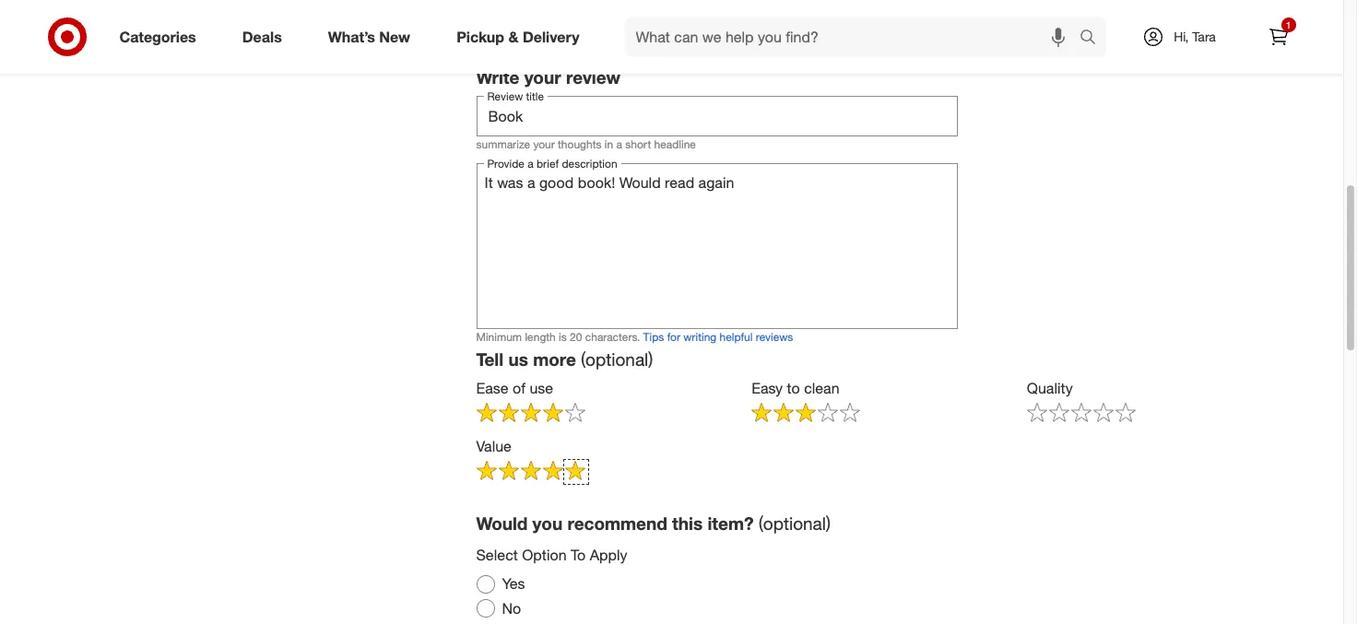 Task type: locate. For each thing, give the bounding box(es) containing it.
summarize your thoughts in a short headline
[[476, 137, 696, 151]]

Yes radio
[[476, 575, 495, 594]]

for
[[667, 330, 681, 344]]

write
[[476, 67, 520, 88]]

0 vertical spatial your
[[525, 67, 561, 88]]

write your review
[[476, 67, 621, 88]]

No radio
[[476, 600, 495, 618]]

is
[[559, 330, 567, 344]]

pickup & delivery
[[457, 27, 580, 46]]

hi, tara
[[1174, 29, 1217, 44]]

pickup & delivery link
[[441, 17, 603, 57]]

your down the delivery at the left top of the page
[[525, 67, 561, 88]]

to
[[787, 379, 800, 397]]

this
[[673, 512, 703, 534]]

no
[[502, 600, 521, 618]]

what's
[[328, 27, 375, 46]]

option
[[522, 546, 567, 565]]

hi,
[[1174, 29, 1189, 44]]

review
[[566, 67, 621, 88]]

headline
[[654, 137, 696, 151]]

(optional)
[[581, 349, 653, 370], [759, 512, 831, 534]]

use
[[530, 379, 554, 397]]

1 vertical spatial your
[[534, 137, 555, 151]]

more
[[533, 349, 576, 370]]

0 horizontal spatial (optional)
[[581, 349, 653, 370]]

select
[[476, 546, 518, 565]]

1 link
[[1259, 17, 1299, 57]]

short
[[626, 137, 651, 151]]

recommend
[[568, 512, 668, 534]]

your left thoughts
[[534, 137, 555, 151]]

None text field
[[476, 96, 959, 136]]

&
[[509, 27, 519, 46]]

ease
[[476, 379, 509, 397]]

thoughts
[[558, 137, 602, 151]]

writing
[[684, 330, 717, 344]]

your
[[525, 67, 561, 88], [534, 137, 555, 151]]

1
[[1287, 19, 1292, 30]]

1 vertical spatial (optional)
[[759, 512, 831, 534]]

a
[[617, 137, 623, 151]]

(optional) right item?
[[759, 512, 831, 534]]

(optional) down characters.
[[581, 349, 653, 370]]

0 vertical spatial (optional)
[[581, 349, 653, 370]]

easy
[[752, 379, 783, 397]]

tell
[[476, 349, 504, 370]]

of
[[513, 379, 526, 397]]

what's new
[[328, 27, 411, 46]]

pickup
[[457, 27, 505, 46]]

It was a good book! Would read again text field
[[476, 163, 959, 329]]

helpful
[[720, 330, 753, 344]]

deals
[[242, 27, 282, 46]]

reviews
[[756, 330, 794, 344]]



Task type: vqa. For each thing, say whether or not it's contained in the screenshot.
20
yes



Task type: describe. For each thing, give the bounding box(es) containing it.
characters.
[[586, 330, 640, 344]]

tara
[[1193, 29, 1217, 44]]

summarize
[[476, 137, 530, 151]]

search
[[1071, 29, 1116, 48]]

what's new link
[[312, 17, 434, 57]]

delivery
[[523, 27, 580, 46]]

tips
[[643, 330, 664, 344]]

would you recommend this item? (optional)
[[476, 512, 831, 534]]

tell us more (optional)
[[476, 349, 653, 370]]

us
[[509, 349, 528, 370]]

value
[[476, 437, 512, 455]]

20
[[570, 330, 582, 344]]

quality
[[1027, 379, 1073, 397]]

minimum length is 20 characters. tips for writing helpful reviews
[[476, 330, 794, 344]]

clean
[[804, 379, 840, 397]]

deals link
[[227, 17, 305, 57]]

tips for writing helpful reviews button
[[643, 329, 794, 345]]

your for write
[[525, 67, 561, 88]]

select option to apply
[[476, 546, 628, 565]]

yes
[[502, 575, 525, 593]]

new
[[379, 27, 411, 46]]

would
[[476, 512, 528, 534]]

What can we help you find? suggestions appear below search field
[[625, 17, 1084, 57]]

your for summarize
[[534, 137, 555, 151]]

easy to clean
[[752, 379, 840, 397]]

1 horizontal spatial (optional)
[[759, 512, 831, 534]]

length
[[525, 330, 556, 344]]

search button
[[1071, 17, 1116, 61]]

in
[[605, 137, 614, 151]]

to
[[571, 546, 586, 565]]

categories
[[119, 27, 196, 46]]

you
[[533, 512, 563, 534]]

apply
[[590, 546, 628, 565]]

ease of use
[[476, 379, 554, 397]]

categories link
[[104, 17, 219, 57]]

minimum
[[476, 330, 522, 344]]

item?
[[708, 512, 754, 534]]



